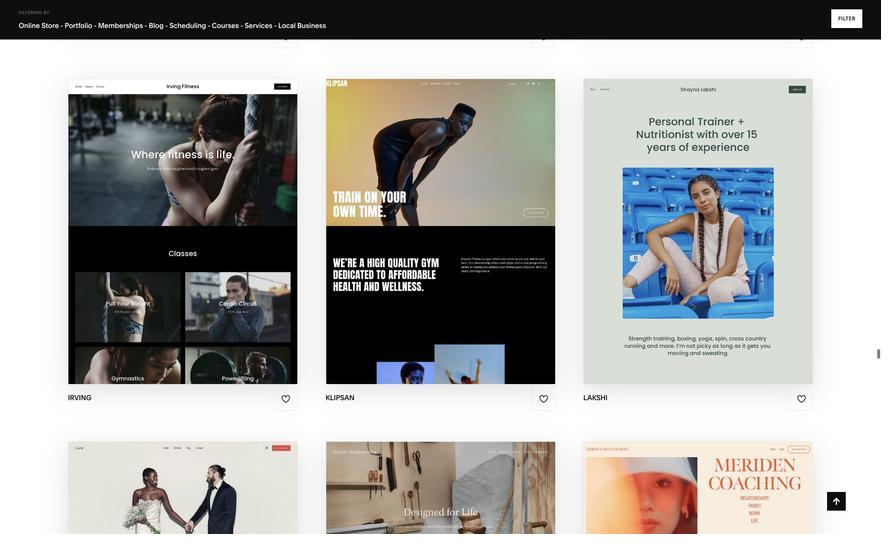 Task type: locate. For each thing, give the bounding box(es) containing it.
clove
[[68, 31, 91, 39]]

3 start from the left
[[654, 215, 679, 225]]

- right portfolio
[[94, 21, 97, 30]]

irving image
[[68, 79, 297, 385]]

filter
[[839, 15, 856, 22]]

klipsan image
[[326, 79, 555, 385]]

0 horizontal spatial with
[[166, 215, 187, 225]]

0 vertical spatial irving
[[189, 215, 219, 225]]

4 - from the left
[[165, 21, 168, 30]]

0 vertical spatial lakshi
[[705, 215, 735, 225]]

clune
[[326, 31, 349, 39]]

2 start from the left
[[393, 215, 418, 225]]

- left blog
[[145, 21, 147, 30]]

1 horizontal spatial irving
[[189, 215, 219, 225]]

2 horizontal spatial start
[[654, 215, 679, 225]]

0 horizontal spatial start
[[138, 215, 164, 225]]

filtering by
[[19, 10, 50, 15]]

2 horizontal spatial with
[[681, 215, 703, 225]]

scheduling
[[170, 21, 206, 30]]

courses
[[212, 21, 239, 30]]

0 horizontal spatial klipsan
[[326, 393, 355, 402]]

1 horizontal spatial start
[[393, 215, 418, 225]]

laurie image
[[68, 442, 297, 534]]

1 horizontal spatial with
[[420, 215, 442, 225]]

1 vertical spatial klipsan
[[326, 393, 355, 402]]

start for start with lakshi
[[654, 215, 679, 225]]

with
[[166, 215, 187, 225], [420, 215, 442, 225], [681, 215, 703, 225]]

services
[[245, 21, 273, 30]]

- left local
[[274, 21, 277, 30]]

1 horizontal spatial klipsan
[[444, 215, 480, 225]]

- left courses
[[208, 21, 210, 30]]

3 with from the left
[[681, 215, 703, 225]]

klipsan
[[444, 215, 480, 225], [326, 393, 355, 402]]

start inside 'button'
[[393, 215, 418, 225]]

- right courses
[[241, 21, 243, 30]]

2 with from the left
[[420, 215, 442, 225]]

7 - from the left
[[274, 21, 277, 30]]

lakshi inside button
[[705, 215, 735, 225]]

add irving to your favorites list image
[[281, 395, 291, 404]]

6 - from the left
[[241, 21, 243, 30]]

with for irving
[[166, 215, 187, 225]]

- right blog
[[165, 21, 168, 30]]

irving
[[189, 215, 219, 225], [68, 393, 92, 402]]

-
[[60, 21, 63, 30], [94, 21, 97, 30], [145, 21, 147, 30], [165, 21, 168, 30], [208, 21, 210, 30], [241, 21, 243, 30], [274, 21, 277, 30]]

- right store
[[60, 21, 63, 30]]

with inside 'button'
[[420, 215, 442, 225]]

with for klipsan
[[420, 215, 442, 225]]

remove clove from your favorites list image
[[281, 32, 291, 41]]

start for start with irving
[[138, 215, 164, 225]]

start
[[138, 215, 164, 225], [393, 215, 418, 225], [654, 215, 679, 225]]

1 vertical spatial irving
[[68, 393, 92, 402]]

0 vertical spatial klipsan
[[444, 215, 480, 225]]

lakshi
[[705, 215, 735, 225], [703, 232, 733, 241], [584, 393, 608, 402]]

preview lakshi link
[[664, 225, 733, 248]]

start with lakshi button
[[654, 209, 744, 232]]

1 with from the left
[[166, 215, 187, 225]]

5 - from the left
[[208, 21, 210, 30]]

with for lakshi
[[681, 215, 703, 225]]

1 start from the left
[[138, 215, 164, 225]]

1 - from the left
[[60, 21, 63, 30]]

2 vertical spatial lakshi
[[584, 393, 608, 402]]

1 vertical spatial lakshi
[[703, 232, 733, 241]]

portfolio
[[65, 21, 92, 30]]

business
[[297, 21, 326, 30]]

blog
[[149, 21, 164, 30]]



Task type: vqa. For each thing, say whether or not it's contained in the screenshot.
leftmost Start
yes



Task type: describe. For each thing, give the bounding box(es) containing it.
add klipsan to your favorites list image
[[539, 395, 549, 404]]

start with irving button
[[138, 209, 228, 232]]

add colima to your favorites list image
[[797, 32, 807, 41]]

sackett image
[[326, 442, 555, 534]]

meriden image
[[584, 442, 813, 534]]

start with klipsan button
[[393, 209, 489, 232]]

back to top image
[[832, 497, 842, 506]]

irving inside button
[[189, 215, 219, 225]]

preview
[[664, 232, 701, 241]]

add lakshi to your favorites list image
[[797, 395, 807, 404]]

by
[[44, 10, 50, 15]]

local
[[278, 21, 296, 30]]

start with irving
[[138, 215, 219, 225]]

klipsan inside start with klipsan 'button'
[[444, 215, 480, 225]]

start with lakshi
[[654, 215, 735, 225]]

online store - portfolio - memberships - blog - scheduling - courses - services - local business
[[19, 21, 326, 30]]

start with klipsan
[[393, 215, 480, 225]]

lakshi image
[[584, 79, 813, 385]]

online
[[19, 21, 40, 30]]

3 - from the left
[[145, 21, 147, 30]]

memberships
[[98, 21, 143, 30]]

2 - from the left
[[94, 21, 97, 30]]

filtering
[[19, 10, 42, 15]]

store
[[41, 21, 59, 30]]

clove image
[[68, 0, 297, 22]]

add clune to your favorites list image
[[539, 32, 549, 41]]

preview lakshi
[[664, 232, 733, 241]]

start for start with klipsan
[[393, 215, 418, 225]]

filter button
[[832, 9, 863, 28]]

colima
[[584, 31, 611, 39]]

0 horizontal spatial irving
[[68, 393, 92, 402]]



